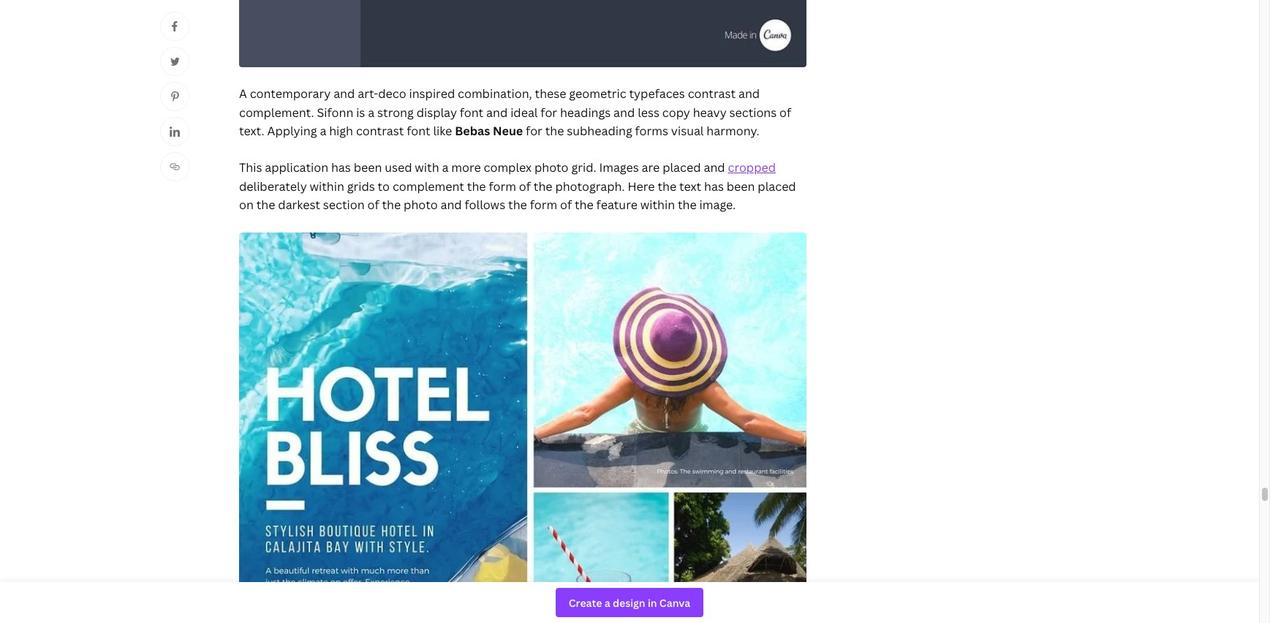 Task type: vqa. For each thing, say whether or not it's contained in the screenshot.
excited
no



Task type: locate. For each thing, give the bounding box(es) containing it.
1 horizontal spatial contrast
[[688, 86, 736, 102]]

and up sifonn
[[334, 86, 355, 102]]

font up bebas
[[460, 104, 484, 121]]

a left high
[[320, 123, 327, 139]]

for down ideal
[[526, 123, 543, 139]]

1 vertical spatial has
[[705, 178, 724, 194]]

0 horizontal spatial been
[[354, 159, 382, 176]]

and down 'combination,'
[[487, 104, 508, 121]]

visual
[[671, 123, 704, 139]]

form down complex
[[489, 178, 516, 194]]

contrast down the 'strong'
[[356, 123, 404, 139]]

placed up text at the right
[[663, 159, 701, 176]]

has up the grids
[[331, 159, 351, 176]]

photo down complement
[[404, 197, 438, 213]]

2 horizontal spatial a
[[442, 159, 449, 176]]

1 vertical spatial been
[[727, 178, 755, 194]]

darkest
[[278, 197, 320, 213]]

like
[[433, 123, 452, 139]]

photograph.
[[556, 178, 625, 194]]

a inside this application has been used with a more complex photo grid. images are placed and cropped deliberately within grids to complement the form of the photograph. here the text has been placed on the darkest section of the photo and follows the form of the feature within the image.
[[442, 159, 449, 176]]

to
[[378, 178, 390, 194]]

heavy
[[693, 104, 727, 121]]

1 horizontal spatial a
[[368, 104, 375, 121]]

section
[[323, 197, 365, 213]]

0 vertical spatial placed
[[663, 159, 701, 176]]

this
[[239, 159, 262, 176]]

typefaces
[[629, 86, 685, 102]]

and down complement
[[441, 197, 462, 213]]

contrast
[[688, 86, 736, 102], [356, 123, 404, 139]]

been
[[354, 159, 382, 176], [727, 178, 755, 194]]

placed
[[663, 159, 701, 176], [758, 178, 796, 194]]

2 vertical spatial a
[[442, 159, 449, 176]]

a
[[239, 86, 247, 102]]

0 vertical spatial contrast
[[688, 86, 736, 102]]

1 vertical spatial font
[[407, 123, 431, 139]]

images
[[599, 159, 639, 176]]

this application has been used with a more complex photo grid. images are placed and cropped deliberately within grids to complement the form of the photograph. here the text has been placed on the darkest section of the photo and follows the form of the feature within the image.
[[239, 159, 796, 213]]

less
[[638, 104, 660, 121]]

0 horizontal spatial font
[[407, 123, 431, 139]]

1 horizontal spatial form
[[530, 197, 558, 213]]

1 horizontal spatial within
[[641, 197, 675, 213]]

0 vertical spatial within
[[310, 178, 344, 194]]

1 vertical spatial a
[[320, 123, 327, 139]]

0 horizontal spatial a
[[320, 123, 327, 139]]

and left cropped
[[704, 159, 725, 176]]

0 horizontal spatial photo
[[404, 197, 438, 213]]

grid.
[[572, 159, 597, 176]]

0 vertical spatial form
[[489, 178, 516, 194]]

and left the less
[[614, 104, 635, 121]]

1 vertical spatial contrast
[[356, 123, 404, 139]]

combination,
[[458, 86, 532, 102]]

contemporary
[[250, 86, 331, 102]]

and up the sections
[[739, 86, 760, 102]]

sifonn
[[317, 104, 354, 121]]

1 horizontal spatial been
[[727, 178, 755, 194]]

headings
[[560, 104, 611, 121]]

1 vertical spatial for
[[526, 123, 543, 139]]

been up the grids
[[354, 159, 382, 176]]

1 horizontal spatial has
[[705, 178, 724, 194]]

been down cropped link
[[727, 178, 755, 194]]

a right is
[[368, 104, 375, 121]]

0 horizontal spatial form
[[489, 178, 516, 194]]

a
[[368, 104, 375, 121], [320, 123, 327, 139], [442, 159, 449, 176]]

image.
[[700, 197, 736, 213]]

of right the sections
[[780, 104, 792, 121]]

the
[[546, 123, 564, 139], [467, 178, 486, 194], [534, 178, 553, 194], [658, 178, 677, 194], [257, 197, 275, 213], [382, 197, 401, 213], [508, 197, 527, 213], [575, 197, 594, 213], [678, 197, 697, 213]]

the right 'on'
[[257, 197, 275, 213]]

a contemporary and art-deco inspired combination, these geometric typefaces contrast and complement. sifonn is a strong display font and ideal for headings and less copy heavy sections of text. applying a high contrast font like
[[239, 86, 792, 139]]

1 horizontal spatial photo
[[535, 159, 569, 176]]

0 horizontal spatial has
[[331, 159, 351, 176]]

0 vertical spatial font
[[460, 104, 484, 121]]

font
[[460, 104, 484, 121], [407, 123, 431, 139]]

and
[[334, 86, 355, 102], [739, 86, 760, 102], [487, 104, 508, 121], [614, 104, 635, 121], [704, 159, 725, 176], [441, 197, 462, 213]]

has
[[331, 159, 351, 176], [705, 178, 724, 194]]

photo
[[535, 159, 569, 176], [404, 197, 438, 213]]

form
[[489, 178, 516, 194], [530, 197, 558, 213]]

inspired
[[409, 86, 455, 102]]

within down here in the top of the page
[[641, 197, 675, 213]]

the down headings
[[546, 123, 564, 139]]

bebas
[[455, 123, 490, 139]]

1 vertical spatial within
[[641, 197, 675, 213]]

of inside the a contemporary and art-deco inspired combination, these geometric typefaces contrast and complement. sifonn is a strong display font and ideal for headings and less copy heavy sections of text. applying a high contrast font like
[[780, 104, 792, 121]]

of
[[780, 104, 792, 121], [519, 178, 531, 194], [368, 197, 379, 213], [560, 197, 572, 213]]

a right with
[[442, 159, 449, 176]]

with
[[415, 159, 439, 176]]

1 vertical spatial placed
[[758, 178, 796, 194]]

for
[[541, 104, 558, 121], [526, 123, 543, 139]]

contrast up 'heavy'
[[688, 86, 736, 102]]

form down "photograph."
[[530, 197, 558, 213]]

0 vertical spatial for
[[541, 104, 558, 121]]

cropped
[[728, 159, 776, 176]]

copy
[[663, 104, 690, 121]]

has up the image.
[[705, 178, 724, 194]]

complement.
[[239, 104, 314, 121]]

0 vertical spatial photo
[[535, 159, 569, 176]]

placed down cropped link
[[758, 178, 796, 194]]

within
[[310, 178, 344, 194], [641, 197, 675, 213]]

neue
[[493, 123, 523, 139]]

of down "photograph."
[[560, 197, 572, 213]]

font left like
[[407, 123, 431, 139]]

the left "photograph."
[[534, 178, 553, 194]]

photo left "grid."
[[535, 159, 569, 176]]

within up section
[[310, 178, 344, 194]]

1 horizontal spatial placed
[[758, 178, 796, 194]]

application
[[265, 159, 329, 176]]

for down these
[[541, 104, 558, 121]]

is
[[356, 104, 365, 121]]



Task type: describe. For each thing, give the bounding box(es) containing it.
for inside the a contemporary and art-deco inspired combination, these geometric typefaces contrast and complement. sifonn is a strong display font and ideal for headings and less copy heavy sections of text. applying a high contrast font like
[[541, 104, 558, 121]]

complement
[[393, 178, 465, 194]]

sections
[[730, 104, 777, 121]]

geometric
[[569, 86, 627, 102]]

of down to
[[368, 197, 379, 213]]

0 vertical spatial been
[[354, 159, 382, 176]]

display
[[417, 104, 457, 121]]

feature
[[597, 197, 638, 213]]

these
[[535, 86, 567, 102]]

used
[[385, 159, 412, 176]]

on
[[239, 197, 254, 213]]

0 horizontal spatial contrast
[[356, 123, 404, 139]]

1 horizontal spatial font
[[460, 104, 484, 121]]

text.
[[239, 123, 265, 139]]

0 horizontal spatial within
[[310, 178, 344, 194]]

forms
[[635, 123, 669, 139]]

the down to
[[382, 197, 401, 213]]

bebas neue for the subheading forms visual harmony.
[[455, 123, 760, 139]]

deco
[[378, 86, 406, 102]]

strong
[[378, 104, 414, 121]]

the left text at the right
[[658, 178, 677, 194]]

deliberately
[[239, 178, 307, 194]]

grids
[[347, 178, 375, 194]]

0 horizontal spatial placed
[[663, 159, 701, 176]]

text
[[680, 178, 702, 194]]

of down complex
[[519, 178, 531, 194]]

0 vertical spatial a
[[368, 104, 375, 121]]

harmony.
[[707, 123, 760, 139]]

subheading
[[567, 123, 633, 139]]

are
[[642, 159, 660, 176]]

the right the follows
[[508, 197, 527, 213]]

1 vertical spatial form
[[530, 197, 558, 213]]

the down "photograph."
[[575, 197, 594, 213]]

ideal
[[511, 104, 538, 121]]

more
[[452, 159, 481, 176]]

applying
[[267, 123, 317, 139]]

cropped link
[[728, 159, 776, 176]]

0 vertical spatial has
[[331, 159, 351, 176]]

here
[[628, 178, 655, 194]]

the down text at the right
[[678, 197, 697, 213]]

1 vertical spatial photo
[[404, 197, 438, 213]]

art-
[[358, 86, 378, 102]]

the up the follows
[[467, 178, 486, 194]]

follows
[[465, 197, 506, 213]]

high
[[329, 123, 353, 139]]

complex
[[484, 159, 532, 176]]



